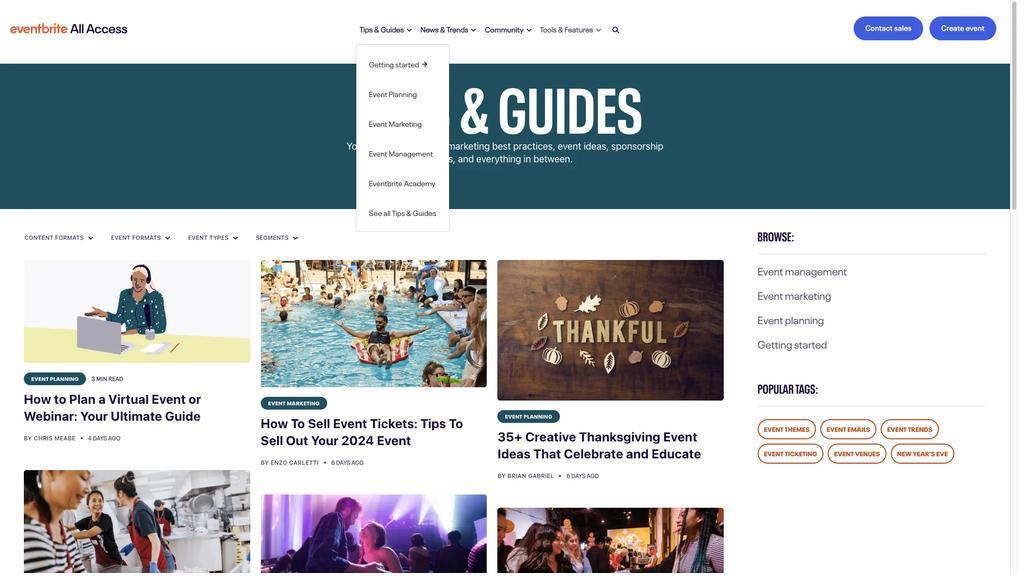 Task type: describe. For each thing, give the bounding box(es) containing it.
1 vertical spatial sell
[[261, 433, 283, 448]]

how to plan a virtual event or webinar: your ultimate guide link
[[24, 385, 250, 431]]

event marketing link
[[356, 113, 449, 132]]

event types
[[188, 234, 230, 241]]

1 vertical spatial tips & guides
[[367, 56, 643, 150]]

popular tags:
[[758, 378, 819, 397]]

popular
[[758, 378, 794, 397]]

eventbrite academy link
[[356, 173, 449, 192]]

1 vertical spatial getting started link
[[758, 335, 828, 351]]

& for news & trends link
[[441, 23, 446, 34]]

create event
[[942, 22, 985, 32]]

types
[[209, 234, 229, 241]]

your one-stop shop for marketing best practices, event ideas, sponsorship tips, and everything in between.
[[347, 141, 664, 164]]

brian
[[508, 472, 527, 479]]

0 horizontal spatial guides
[[381, 23, 404, 34]]

event planning
[[369, 88, 417, 98]]

sponsorship
[[612, 141, 664, 152]]

eventbrite
[[369, 177, 403, 188]]

4 days ago
[[88, 433, 121, 442]]

event inside how to plan a virtual event or webinar: your ultimate guide
[[152, 392, 186, 406]]

by brian gabriel
[[498, 472, 556, 479]]

carletti
[[289, 459, 319, 466]]

how for sell
[[261, 416, 288, 431]]

planning
[[389, 88, 417, 98]]

that
[[534, 446, 562, 461]]

event ticketing link
[[758, 444, 824, 464]]

how to sell event tickets: tips to sell out your 2024 event link
[[261, 410, 487, 455]]

3
[[91, 374, 95, 383]]

event trends
[[888, 424, 933, 434]]

your inside how to sell event tickets: tips to sell out your 2024 event
[[311, 433, 339, 448]]

getting started for bottommost getting started link
[[758, 335, 828, 351]]

tickets:
[[370, 416, 418, 431]]

by enzo carletti
[[261, 459, 321, 466]]

event themes
[[764, 424, 810, 434]]

news & trends link
[[417, 17, 481, 40]]

event marketing
[[369, 118, 422, 128]]

by for how to sell event tickets: tips to sell out your 2024 event
[[261, 459, 269, 466]]

days for ultimate
[[93, 433, 107, 442]]

shop
[[410, 141, 431, 152]]

logo eventbrite image
[[8, 19, 129, 38]]

by chris meabe
[[24, 435, 77, 441]]

virtual
[[109, 392, 149, 406]]

marketing
[[389, 118, 422, 128]]

6 days ago for sell
[[331, 458, 364, 466]]

academy
[[404, 177, 436, 188]]

contact
[[866, 22, 893, 32]]

webinar:
[[24, 409, 78, 423]]

eventbrite academy
[[369, 177, 436, 188]]

ticketing
[[785, 448, 818, 458]]

by enzo carletti link
[[261, 459, 321, 466]]

guide
[[165, 409, 201, 423]]

by for 35+ creative thanksgiving event ideas that celebrate and educate
[[498, 472, 506, 479]]

thanksgiving
[[580, 429, 661, 444]]

1 horizontal spatial sell
[[308, 416, 331, 431]]

arrow image inside getting started link
[[422, 61, 427, 67]]

0 vertical spatial tips & guides
[[360, 23, 404, 34]]

educate
[[652, 446, 702, 461]]

event venues link
[[828, 444, 887, 464]]

arrow image for event formats
[[165, 236, 171, 240]]

event management
[[369, 147, 433, 158]]

arrow image for community
[[527, 28, 532, 32]]

formats for event
[[132, 234, 161, 241]]

ago for your
[[352, 458, 364, 466]]

2 vertical spatial guides
[[413, 207, 437, 217]]

new year's eve link
[[891, 444, 955, 464]]

6 for sell
[[331, 458, 335, 466]]

& left best
[[460, 56, 490, 150]]

content formats button
[[24, 233, 94, 242]]

arrow image for trends
[[471, 28, 477, 32]]

planning for how to plan a virtual event or webinar: your ultimate guide
[[50, 375, 79, 382]]

event guests and food vendor image
[[498, 508, 724, 573]]

sales
[[895, 22, 912, 32]]

your inside how to plan a virtual event or webinar: your ultimate guide
[[80, 409, 108, 423]]

getting for bottommost getting started link
[[758, 335, 793, 351]]

create
[[942, 22, 965, 32]]

2 horizontal spatial marketing
[[786, 287, 832, 302]]

emails
[[848, 424, 871, 434]]

creative
[[526, 429, 577, 444]]

tips & guides link
[[356, 17, 417, 40]]

event inside your one-stop shop for marketing best practices, event ideas, sponsorship tips, and everything in between.
[[558, 141, 582, 152]]

0 horizontal spatial marketing
[[287, 399, 320, 406]]

community
[[485, 23, 524, 34]]

new year's eve
[[898, 448, 949, 458]]

management
[[786, 262, 848, 278]]

arrow image for event types
[[233, 236, 238, 240]]

ultimate
[[111, 409, 162, 423]]

getting for the leftmost getting started link
[[369, 58, 394, 69]]

segments
[[256, 234, 290, 241]]

create event link
[[930, 16, 997, 40]]

0 vertical spatial event
[[966, 22, 985, 32]]

event emails
[[827, 424, 871, 434]]

tools & features link
[[536, 17, 606, 40]]

a
[[98, 392, 106, 406]]

event formats
[[111, 234, 163, 241]]

features
[[565, 23, 594, 34]]

2 horizontal spatial guides
[[499, 56, 643, 150]]

all
[[384, 207, 391, 217]]

and inside 35+ creative thanksgiving event ideas that celebrate and educate
[[627, 446, 649, 461]]

for
[[433, 141, 445, 152]]

ideas,
[[584, 141, 609, 152]]

news
[[421, 23, 439, 34]]

see all tips & guides
[[369, 207, 437, 217]]

couple dancing in nightclub image
[[261, 495, 487, 573]]

35+ creative thanksgiving event ideas that celebrate and educate
[[498, 429, 702, 461]]

ideas
[[498, 446, 531, 461]]

arrow image for content formats
[[88, 236, 93, 240]]

& for 'tips & guides' link
[[375, 23, 380, 34]]

min
[[96, 374, 107, 383]]

event trends link
[[881, 419, 940, 439]]

chris
[[34, 435, 53, 441]]

0 vertical spatial planning
[[786, 311, 825, 327]]



Task type: locate. For each thing, give the bounding box(es) containing it.
arrow image for tips & guides
[[407, 28, 412, 32]]

2 horizontal spatial planning
[[786, 311, 825, 327]]

0 horizontal spatial event marketing
[[268, 399, 320, 406]]

by chris meabe link
[[24, 435, 77, 441]]

days down 2024
[[336, 458, 351, 466]]

0 horizontal spatial event planning link
[[24, 372, 86, 385]]

0 horizontal spatial and
[[458, 153, 474, 164]]

contact sales
[[866, 22, 912, 32]]

1 vertical spatial ago
[[352, 458, 364, 466]]

content
[[24, 234, 54, 241]]

sell up out
[[308, 416, 331, 431]]

0 vertical spatial getting
[[369, 58, 394, 69]]

& right "news"
[[441, 23, 446, 34]]

arrow image right "event formats"
[[165, 236, 171, 240]]

event planning up '35+'
[[505, 412, 553, 420]]

arrow image inside news & trends link
[[471, 28, 477, 32]]

1 to from the left
[[291, 416, 305, 431]]

1 vertical spatial 6 days ago
[[567, 471, 600, 480]]

arrow image inside 'tips & guides' link
[[407, 28, 412, 32]]

1 arrow image from the left
[[407, 28, 412, 32]]

1 horizontal spatial getting started link
[[758, 335, 828, 351]]

getting started up event planning
[[369, 58, 420, 69]]

event venues
[[835, 448, 881, 458]]

1 vertical spatial planning
[[50, 375, 79, 382]]

& left "news"
[[375, 23, 380, 34]]

6 days ago down celebrate
[[567, 471, 600, 480]]

0 horizontal spatial how
[[24, 392, 51, 406]]

management
[[389, 147, 433, 158]]

1 horizontal spatial event planning
[[505, 412, 553, 420]]

0 horizontal spatial by
[[24, 435, 32, 441]]

new
[[898, 448, 912, 458]]

read
[[108, 374, 123, 383]]

segments button
[[255, 233, 299, 242]]

1 horizontal spatial marketing
[[448, 141, 490, 152]]

planning up creative
[[524, 412, 553, 420]]

and down thanksgiving on the bottom right of the page
[[627, 446, 649, 461]]

days
[[93, 433, 107, 442], [336, 458, 351, 466], [572, 471, 586, 480]]

6 right carletti
[[331, 458, 335, 466]]

venues
[[856, 448, 881, 458]]

arrow image
[[471, 28, 477, 32], [596, 28, 601, 32], [422, 61, 427, 67]]

1 vertical spatial event marketing
[[268, 399, 320, 406]]

0 vertical spatial guides
[[381, 23, 404, 34]]

event marketing down event management in the right of the page
[[758, 287, 832, 302]]

6 days ago for thanksgiving
[[567, 471, 600, 480]]

1 horizontal spatial arrow image
[[233, 236, 238, 240]]

getting up event planning
[[369, 58, 394, 69]]

and right tips,
[[458, 153, 474, 164]]

0 horizontal spatial getting started link
[[356, 54, 449, 73]]

arrow image left "news"
[[407, 28, 412, 32]]

0 horizontal spatial event marketing link
[[261, 397, 327, 410]]

tools
[[541, 23, 557, 34]]

in
[[524, 153, 531, 164]]

see
[[369, 207, 382, 217]]

0 vertical spatial 6 days ago
[[331, 458, 364, 466]]

by brian gabriel link
[[498, 472, 556, 479]]

1 vertical spatial 6
[[567, 471, 571, 480]]

your down a
[[80, 409, 108, 423]]

0 vertical spatial event marketing
[[758, 287, 832, 302]]

people laughing while serving food image
[[24, 470, 250, 573]]

started up tags:
[[795, 335, 828, 351]]

1 horizontal spatial and
[[627, 446, 649, 461]]

2024
[[342, 433, 374, 448]]

0 vertical spatial how
[[24, 392, 51, 406]]

0 horizontal spatial getting
[[369, 58, 394, 69]]

& right tools
[[559, 23, 564, 34]]

6 right the gabriel
[[567, 471, 571, 480]]

your
[[347, 141, 366, 152], [80, 409, 108, 423], [311, 433, 339, 448]]

eve
[[937, 448, 949, 458]]

themes
[[785, 424, 810, 434]]

0 vertical spatial by
[[24, 435, 32, 441]]

0 vertical spatial event marketing link
[[758, 287, 832, 302]]

or
[[189, 392, 201, 406]]

by left brian
[[498, 472, 506, 479]]

arrow image inside tools & features link
[[596, 28, 601, 32]]

0 vertical spatial and
[[458, 153, 474, 164]]

0 horizontal spatial sell
[[261, 433, 283, 448]]

1 vertical spatial getting started
[[758, 335, 828, 351]]

2 horizontal spatial days
[[572, 471, 586, 480]]

how to plan a virtual event or webinar: your ultimate guide
[[24, 392, 201, 423]]

between.
[[534, 153, 573, 164]]

35+ creative thanksgiving event ideas that celebrate and educate link
[[498, 423, 724, 469]]

event marketing link down event management in the right of the page
[[758, 287, 832, 302]]

&
[[375, 23, 380, 34], [441, 23, 446, 34], [559, 23, 564, 34], [460, 56, 490, 150], [407, 207, 412, 217]]

getting up the popular
[[758, 335, 793, 351]]

1 vertical spatial and
[[627, 446, 649, 461]]

2 arrow image from the left
[[293, 236, 298, 240]]

event inside 35+ creative thanksgiving event ideas that celebrate and educate
[[664, 429, 698, 444]]

how inside how to plan a virtual event or webinar: your ultimate guide
[[24, 392, 51, 406]]

arrow image
[[165, 236, 171, 240], [233, 236, 238, 240]]

days right 4
[[93, 433, 107, 442]]

planning down event management in the right of the page
[[786, 311, 825, 327]]

arrow image inside event formats "dropdown button"
[[165, 236, 171, 240]]

1 vertical spatial event planning
[[31, 375, 79, 382]]

tools & features
[[541, 23, 594, 34]]

event planning link for how to plan a virtual event or webinar: your ultimate guide
[[24, 372, 86, 385]]

1 horizontal spatial event
[[966, 22, 985, 32]]

event formats button
[[110, 233, 171, 242]]

event planning link up to
[[24, 372, 86, 385]]

event up between.
[[558, 141, 582, 152]]

event planning up to
[[31, 375, 79, 382]]

2 horizontal spatial ago
[[587, 471, 600, 480]]

ago down 2024
[[352, 458, 364, 466]]

arrow image right content formats
[[88, 236, 93, 240]]

planning for 35+ creative thanksgiving event ideas that celebrate and educate
[[524, 412, 553, 420]]

to
[[54, 392, 66, 406]]

your inside your one-stop shop for marketing best practices, event ideas, sponsorship tips, and everything in between.
[[347, 141, 366, 152]]

event planning for how to plan a virtual event or webinar: your ultimate guide
[[31, 375, 79, 382]]

tips inside how to sell event tickets: tips to sell out your 2024 event
[[421, 416, 446, 431]]

2 arrow image from the left
[[527, 28, 532, 32]]

arrow image
[[407, 28, 412, 32], [527, 28, 532, 32]]

event planning down event management link
[[758, 311, 825, 327]]

how inside how to sell event tickets: tips to sell out your 2024 event
[[261, 416, 288, 431]]

event management link
[[356, 143, 449, 162]]

by for how to plan a virtual event or webinar: your ultimate guide
[[24, 435, 32, 441]]

meabe
[[54, 435, 76, 441]]

getting started link up event planning link
[[356, 54, 449, 73]]

1 horizontal spatial by
[[261, 459, 269, 466]]

started for the leftmost getting started link
[[396, 58, 420, 69]]

2 vertical spatial your
[[311, 433, 339, 448]]

1 horizontal spatial event planning link
[[498, 410, 560, 423]]

1 horizontal spatial your
[[311, 433, 339, 448]]

arrow image right 'segments'
[[293, 236, 298, 240]]

by
[[24, 435, 32, 441], [261, 459, 269, 466], [498, 472, 506, 479]]

1 vertical spatial event planning link
[[24, 372, 86, 385]]

1 vertical spatial event
[[558, 141, 582, 152]]

contact sales link
[[854, 16, 924, 40]]

stop
[[389, 141, 408, 152]]

how for webinar:
[[24, 392, 51, 406]]

tips,
[[438, 153, 456, 164]]

arrow image left tools
[[527, 28, 532, 32]]

plan
[[69, 392, 96, 406]]

event planning link
[[356, 84, 449, 103]]

0 horizontal spatial arrow image
[[88, 236, 93, 240]]

search icon image
[[613, 26, 620, 34]]

formats for content
[[55, 234, 84, 241]]

arrow image for segments
[[293, 236, 298, 240]]

formats inside "dropdown button"
[[132, 234, 161, 241]]

2 to from the left
[[449, 416, 463, 431]]

enzo
[[271, 459, 288, 466]]

arrow image inside event types dropdown button
[[233, 236, 238, 240]]

marketing up tips,
[[448, 141, 490, 152]]

6 days ago down 2024
[[331, 458, 364, 466]]

1 horizontal spatial 6
[[567, 471, 571, 480]]

trends
[[447, 23, 469, 34]]

days for your
[[336, 458, 351, 466]]

0 horizontal spatial event
[[558, 141, 582, 152]]

1 vertical spatial started
[[795, 335, 828, 351]]

marketing inside your one-stop shop for marketing best practices, event ideas, sponsorship tips, and everything in between.
[[448, 141, 490, 152]]

getting started link
[[356, 54, 449, 73], [758, 335, 828, 351]]

arrow image inside community link
[[527, 28, 532, 32]]

formats inside dropdown button
[[55, 234, 84, 241]]

event management link
[[758, 262, 848, 278]]

1 horizontal spatial started
[[795, 335, 828, 351]]

and inside your one-stop shop for marketing best practices, event ideas, sponsorship tips, and everything in between.
[[458, 153, 474, 164]]

1 horizontal spatial 6 days ago
[[567, 471, 600, 480]]

0 vertical spatial event planning link
[[758, 311, 825, 327]]

0 horizontal spatial your
[[80, 409, 108, 423]]

see all tips & guides link
[[356, 202, 449, 222]]

1 vertical spatial days
[[336, 458, 351, 466]]

2 vertical spatial marketing
[[287, 399, 320, 406]]

marketing down event management in the right of the page
[[786, 287, 832, 302]]

event inside dropdown button
[[188, 234, 208, 241]]

started for bottommost getting started link
[[795, 335, 828, 351]]

community link
[[481, 17, 536, 40]]

sell up enzo
[[261, 433, 283, 448]]

celebrate
[[564, 446, 624, 461]]

event ticketing
[[764, 448, 818, 458]]

2 vertical spatial planning
[[524, 412, 553, 420]]

marketing up out
[[287, 399, 320, 406]]

getting started for the leftmost getting started link
[[369, 58, 420, 69]]

started up planning
[[396, 58, 420, 69]]

4
[[88, 433, 92, 442]]

your right out
[[311, 433, 339, 448]]

2 formats from the left
[[132, 234, 161, 241]]

arrow image
[[88, 236, 93, 240], [293, 236, 298, 240]]

by left chris
[[24, 435, 32, 441]]

how
[[24, 392, 51, 406], [261, 416, 288, 431]]

practices,
[[514, 141, 556, 152]]

0 vertical spatial started
[[396, 58, 420, 69]]

2 horizontal spatial arrow image
[[596, 28, 601, 32]]

event planning link
[[758, 311, 825, 327], [24, 372, 86, 385], [498, 410, 560, 423]]

1 horizontal spatial getting started
[[758, 335, 828, 351]]

getting started link up popular tags:
[[758, 335, 828, 351]]

event planning link up '35+'
[[498, 410, 560, 423]]

by left enzo
[[261, 459, 269, 466]]

arrow image inside segments 'dropdown button'
[[293, 236, 298, 240]]

ago down celebrate
[[587, 471, 600, 480]]

out
[[286, 433, 308, 448]]

2 horizontal spatial your
[[347, 141, 366, 152]]

2 vertical spatial days
[[572, 471, 586, 480]]

0 vertical spatial event planning
[[758, 311, 825, 327]]

event right create
[[966, 22, 985, 32]]

event types button
[[188, 233, 239, 242]]

1 vertical spatial guides
[[499, 56, 643, 150]]

2 arrow image from the left
[[233, 236, 238, 240]]

marketing
[[448, 141, 490, 152], [786, 287, 832, 302], [287, 399, 320, 406]]

news & trends
[[421, 23, 469, 34]]

0 horizontal spatial arrow image
[[422, 61, 427, 67]]

event inside "dropdown button"
[[111, 234, 131, 241]]

tips & guides
[[360, 23, 404, 34], [367, 56, 643, 150]]

0 horizontal spatial arrow image
[[407, 28, 412, 32]]

days down celebrate
[[572, 471, 586, 480]]

1 arrow image from the left
[[88, 236, 93, 240]]

0 vertical spatial marketing
[[448, 141, 490, 152]]

event themes link
[[758, 419, 817, 439]]

browse:
[[758, 226, 795, 245]]

1 horizontal spatial arrow image
[[293, 236, 298, 240]]

getting started
[[369, 58, 420, 69], [758, 335, 828, 351]]

how up out
[[261, 416, 288, 431]]

0 horizontal spatial days
[[93, 433, 107, 442]]

0 horizontal spatial started
[[396, 58, 420, 69]]

event management
[[758, 262, 848, 278]]

1 horizontal spatial event marketing
[[758, 287, 832, 302]]

1 horizontal spatial how
[[261, 416, 288, 431]]

3 min read
[[91, 374, 123, 383]]

& right all
[[407, 207, 412, 217]]

event marketing link up out
[[261, 397, 327, 410]]

0 vertical spatial sell
[[308, 416, 331, 431]]

& for tools & features link on the top of page
[[559, 23, 564, 34]]

your left one-
[[347, 141, 366, 152]]

arrow image right trends
[[471, 28, 477, 32]]

0 horizontal spatial getting started
[[369, 58, 420, 69]]

event planning link down event management link
[[758, 311, 825, 327]]

how up webinar:
[[24, 392, 51, 406]]

0 horizontal spatial to
[[291, 416, 305, 431]]

ago for ultimate
[[108, 433, 121, 442]]

0 horizontal spatial ago
[[108, 433, 121, 442]]

0 vertical spatial ago
[[108, 433, 121, 442]]

1 horizontal spatial to
[[449, 416, 463, 431]]

1 vertical spatial how
[[261, 416, 288, 431]]

1 vertical spatial getting
[[758, 335, 793, 351]]

event planning link for 35+ creative thanksgiving event ideas that celebrate and educate
[[498, 410, 560, 423]]

ago right 4
[[108, 433, 121, 442]]

2 vertical spatial event planning link
[[498, 410, 560, 423]]

event planning for 35+ creative thanksgiving event ideas that celebrate and educate
[[505, 412, 553, 420]]

arrow image inside content formats dropdown button
[[88, 236, 93, 240]]

arrow image for features
[[596, 28, 601, 32]]

arrow image right types at the top
[[233, 236, 238, 240]]

1 formats from the left
[[55, 234, 84, 241]]

0 vertical spatial your
[[347, 141, 366, 152]]

lots of people at a pool party image
[[261, 260, 487, 387]]

0 horizontal spatial arrow image
[[165, 236, 171, 240]]

1 horizontal spatial arrow image
[[471, 28, 477, 32]]

event marketing up out
[[268, 399, 320, 406]]

0 horizontal spatial formats
[[55, 234, 84, 241]]

1 horizontal spatial getting
[[758, 335, 793, 351]]

everything
[[477, 153, 522, 164]]

event marketing
[[758, 287, 832, 302], [268, 399, 320, 406]]

getting started up popular tags:
[[758, 335, 828, 351]]

1 horizontal spatial days
[[336, 458, 351, 466]]

6 for thanksgiving
[[567, 471, 571, 480]]

1 vertical spatial your
[[80, 409, 108, 423]]

arrow image left search icon
[[596, 28, 601, 32]]

35+
[[498, 429, 523, 444]]

best
[[493, 141, 511, 152]]

1 horizontal spatial guides
[[413, 207, 437, 217]]

arrow image down "news"
[[422, 61, 427, 67]]

1 horizontal spatial event marketing link
[[758, 287, 832, 302]]

0 vertical spatial getting started
[[369, 58, 420, 69]]

one-
[[369, 141, 389, 152]]

content formats
[[24, 234, 85, 241]]

0 horizontal spatial planning
[[50, 375, 79, 382]]

0 vertical spatial 6
[[331, 458, 335, 466]]

planning up to
[[50, 375, 79, 382]]

event
[[369, 88, 388, 98], [369, 118, 388, 128], [369, 147, 388, 158], [111, 234, 131, 241], [188, 234, 208, 241], [758, 262, 784, 278], [758, 287, 784, 302], [758, 311, 784, 327], [31, 375, 49, 382], [152, 392, 186, 406], [268, 399, 286, 406], [505, 412, 523, 420], [333, 416, 368, 431], [764, 424, 784, 434], [827, 424, 847, 434], [888, 424, 907, 434], [664, 429, 698, 444], [377, 433, 411, 448], [764, 448, 784, 458], [835, 448, 855, 458]]

2 vertical spatial ago
[[587, 471, 600, 480]]

0 horizontal spatial 6
[[331, 458, 335, 466]]

0 vertical spatial days
[[93, 433, 107, 442]]

2 vertical spatial event planning
[[505, 412, 553, 420]]

1 horizontal spatial arrow image
[[527, 28, 532, 32]]

2 horizontal spatial event planning
[[758, 311, 825, 327]]

sell
[[308, 416, 331, 431], [261, 433, 283, 448]]

1 arrow image from the left
[[165, 236, 171, 240]]



Task type: vqa. For each thing, say whether or not it's contained in the screenshot.
That
yes



